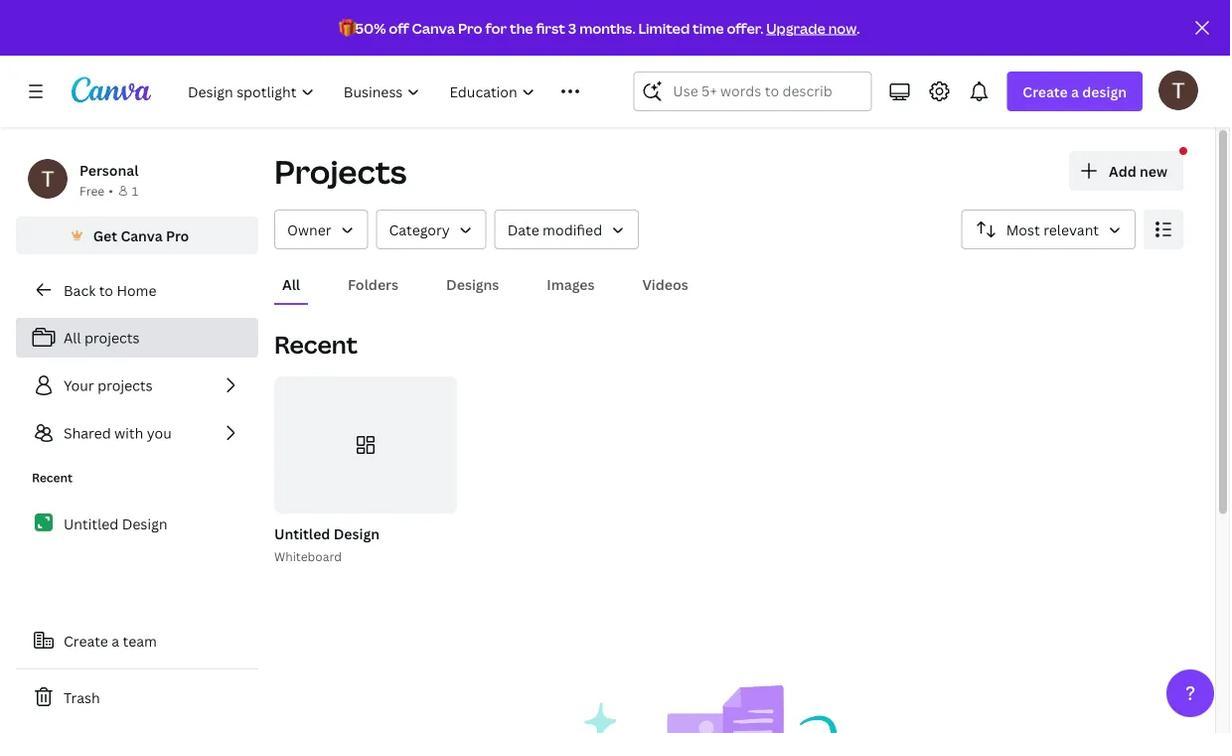 Task type: locate. For each thing, give the bounding box(es) containing it.
create inside create a team "button"
[[64, 632, 108, 651]]

a left team
[[112, 632, 119, 651]]

projects for all projects
[[84, 329, 140, 347]]

canva right off
[[412, 18, 455, 37]]

1 vertical spatial pro
[[166, 226, 189, 245]]

all button
[[274, 265, 308, 303]]

category
[[389, 220, 450, 239]]

your projects link
[[16, 366, 259, 406]]

0 vertical spatial create
[[1023, 82, 1069, 101]]

a inside "dropdown button"
[[1072, 82, 1080, 101]]

design down shared with you "link"
[[122, 515, 168, 534]]

videos
[[643, 275, 689, 294]]

modified
[[543, 220, 603, 239]]

free •
[[80, 182, 113, 199]]

1 vertical spatial a
[[112, 632, 119, 651]]

limited
[[639, 18, 690, 37]]

all projects
[[64, 329, 140, 347]]

1 vertical spatial canva
[[121, 226, 163, 245]]

shared
[[64, 424, 111, 443]]

a for design
[[1072, 82, 1080, 101]]

canva
[[412, 18, 455, 37], [121, 226, 163, 245]]

0 vertical spatial a
[[1072, 82, 1080, 101]]

untitled for untitled design whiteboard
[[274, 524, 330, 543]]

design
[[122, 515, 168, 534], [334, 524, 380, 543]]

0 vertical spatial canva
[[412, 18, 455, 37]]

untitled design link
[[16, 503, 259, 545]]

most
[[1007, 220, 1041, 239]]

0 vertical spatial pro
[[458, 18, 483, 37]]

projects for your projects
[[98, 376, 153, 395]]

all inside list
[[64, 329, 81, 347]]

0 horizontal spatial a
[[112, 632, 119, 651]]

add new
[[1110, 162, 1168, 180]]

all for all
[[282, 275, 300, 294]]

create left the design
[[1023, 82, 1069, 101]]

1 horizontal spatial canva
[[412, 18, 455, 37]]

0 horizontal spatial create
[[64, 632, 108, 651]]

projects right your
[[98, 376, 153, 395]]

team
[[123, 632, 157, 651]]

create a team button
[[16, 621, 259, 661]]

personal
[[80, 161, 139, 179]]

recent down the shared
[[32, 470, 73, 486]]

1 horizontal spatial a
[[1072, 82, 1080, 101]]

0 vertical spatial projects
[[84, 329, 140, 347]]

offer.
[[727, 18, 764, 37]]

a
[[1072, 82, 1080, 101], [112, 632, 119, 651]]

pro
[[458, 18, 483, 37], [166, 226, 189, 245]]

all down owner
[[282, 275, 300, 294]]

get canva pro
[[93, 226, 189, 245]]

1 vertical spatial all
[[64, 329, 81, 347]]

untitled
[[64, 515, 119, 534], [274, 524, 330, 543]]

0 horizontal spatial untitled
[[64, 515, 119, 534]]

1 horizontal spatial all
[[282, 275, 300, 294]]

add new button
[[1070, 151, 1184, 191]]

design up whiteboard
[[334, 524, 380, 543]]

canva right get
[[121, 226, 163, 245]]

create for create a team
[[64, 632, 108, 651]]

add
[[1110, 162, 1137, 180]]

untitled inside untitled design whiteboard
[[274, 524, 330, 543]]

create a team
[[64, 632, 157, 651]]

all up your
[[64, 329, 81, 347]]

0 vertical spatial all
[[282, 275, 300, 294]]

new
[[1140, 162, 1168, 180]]

1 horizontal spatial design
[[334, 524, 380, 543]]

your
[[64, 376, 94, 395]]

a left the design
[[1072, 82, 1080, 101]]

1 horizontal spatial pro
[[458, 18, 483, 37]]

list
[[16, 318, 259, 453]]

projects down "back to home"
[[84, 329, 140, 347]]

untitled down the shared
[[64, 515, 119, 534]]

untitled up whiteboard
[[274, 524, 330, 543]]

create
[[1023, 82, 1069, 101], [64, 632, 108, 651]]

projects
[[84, 329, 140, 347], [98, 376, 153, 395]]

pro left for
[[458, 18, 483, 37]]

a inside "button"
[[112, 632, 119, 651]]

None search field
[[634, 72, 872, 111]]

1
[[132, 182, 138, 199]]

all inside button
[[282, 275, 300, 294]]

top level navigation element
[[175, 72, 590, 111], [175, 72, 586, 111]]

the
[[510, 18, 534, 37]]

all
[[282, 275, 300, 294], [64, 329, 81, 347]]

upgrade
[[767, 18, 826, 37]]

shared with you link
[[16, 414, 259, 453]]

most relevant
[[1007, 220, 1100, 239]]

free
[[80, 182, 105, 199]]

folders button
[[340, 265, 407, 303]]

recent down all button at the top left
[[274, 329, 358, 361]]

months.
[[580, 18, 636, 37]]

design inside untitled design whiteboard
[[334, 524, 380, 543]]

recent
[[274, 329, 358, 361], [32, 470, 73, 486]]

1 horizontal spatial create
[[1023, 82, 1069, 101]]

0 horizontal spatial pro
[[166, 226, 189, 245]]

pro up back to home link
[[166, 226, 189, 245]]

videos button
[[635, 265, 697, 303]]

0 horizontal spatial all
[[64, 329, 81, 347]]

1 horizontal spatial recent
[[274, 329, 358, 361]]

0 horizontal spatial canva
[[121, 226, 163, 245]]

0 horizontal spatial design
[[122, 515, 168, 534]]

Category button
[[376, 210, 487, 250]]

1 vertical spatial projects
[[98, 376, 153, 395]]

design for untitled design
[[122, 515, 168, 534]]

create inside create a design "dropdown button"
[[1023, 82, 1069, 101]]

1 vertical spatial recent
[[32, 470, 73, 486]]

terry turtle image
[[1159, 70, 1199, 110]]

create left team
[[64, 632, 108, 651]]

1 horizontal spatial untitled
[[274, 524, 330, 543]]

upgrade now button
[[767, 18, 857, 37]]

1 vertical spatial create
[[64, 632, 108, 651]]

Sort by button
[[962, 210, 1136, 250]]

create a design button
[[1008, 72, 1143, 111]]



Task type: vqa. For each thing, say whether or not it's contained in the screenshot.
canva
yes



Task type: describe. For each thing, give the bounding box(es) containing it.
your projects
[[64, 376, 153, 395]]

date modified
[[508, 220, 603, 239]]

canva inside button
[[121, 226, 163, 245]]

design
[[1083, 82, 1128, 101]]

50%
[[355, 18, 386, 37]]

shared with you
[[64, 424, 172, 443]]

back to home
[[64, 281, 157, 300]]

all projects link
[[16, 318, 259, 358]]

Date modified button
[[495, 210, 639, 250]]

get canva pro button
[[16, 217, 259, 255]]

🎁
[[339, 18, 353, 37]]

untitled design whiteboard
[[274, 524, 380, 565]]

back
[[64, 281, 96, 300]]

relevant
[[1044, 220, 1100, 239]]

all for all projects
[[64, 329, 81, 347]]

Search search field
[[673, 73, 833, 110]]

now
[[829, 18, 857, 37]]

whiteboard
[[274, 548, 342, 565]]

trash link
[[16, 678, 259, 718]]

home
[[117, 281, 157, 300]]

you
[[147, 424, 172, 443]]

first
[[536, 18, 566, 37]]

🎁 50% off canva pro for the first 3 months. limited time offer. upgrade now .
[[339, 18, 860, 37]]

0 vertical spatial recent
[[274, 329, 358, 361]]

folders
[[348, 275, 399, 294]]

for
[[486, 18, 507, 37]]

time
[[693, 18, 724, 37]]

pro inside button
[[166, 226, 189, 245]]

•
[[109, 182, 113, 199]]

images button
[[539, 265, 603, 303]]

Owner button
[[274, 210, 368, 250]]

off
[[389, 18, 409, 37]]

3
[[569, 18, 577, 37]]

trash
[[64, 689, 100, 707]]

with
[[114, 424, 143, 443]]

list containing all projects
[[16, 318, 259, 453]]

designs
[[446, 275, 499, 294]]

untitled for untitled design
[[64, 515, 119, 534]]

designs button
[[439, 265, 507, 303]]

design for untitled design whiteboard
[[334, 524, 380, 543]]

create for create a design
[[1023, 82, 1069, 101]]

.
[[857, 18, 860, 37]]

get
[[93, 226, 117, 245]]

untitled design button
[[274, 522, 380, 547]]

create a design
[[1023, 82, 1128, 101]]

back to home link
[[16, 270, 259, 310]]

date
[[508, 220, 540, 239]]

projects
[[274, 150, 407, 193]]

a for team
[[112, 632, 119, 651]]

to
[[99, 281, 113, 300]]

images
[[547, 275, 595, 294]]

owner
[[287, 220, 332, 239]]

untitled design
[[64, 515, 168, 534]]

0 horizontal spatial recent
[[32, 470, 73, 486]]



